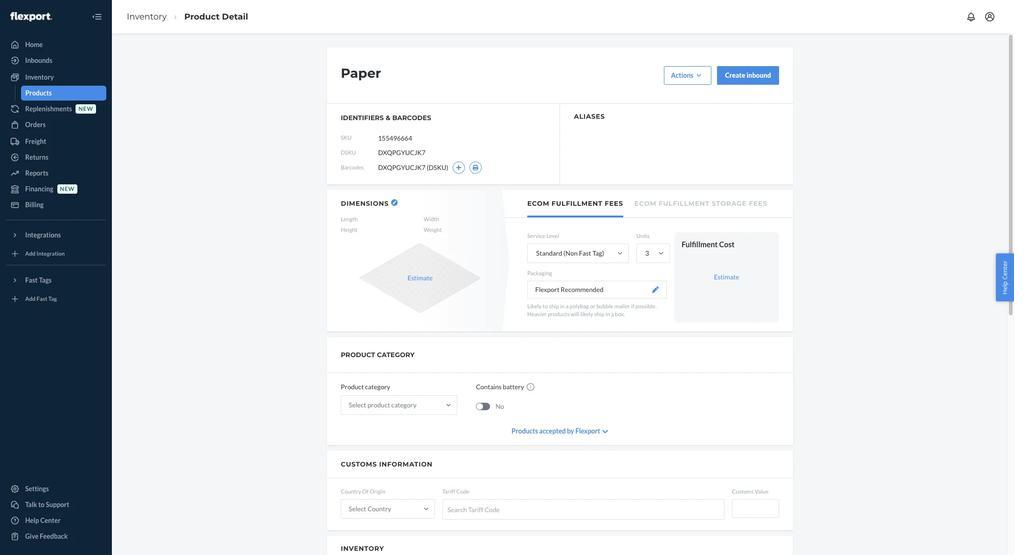 Task type: locate. For each thing, give the bounding box(es) containing it.
recommended
[[561, 286, 604, 294]]

1 vertical spatial inventory link
[[6, 70, 106, 85]]

1 horizontal spatial country
[[368, 506, 391, 514]]

1 fees from the left
[[605, 200, 623, 208]]

actions
[[671, 71, 694, 79]]

country left "of"
[[341, 489, 361, 496]]

1 horizontal spatial help
[[1001, 282, 1010, 295]]

customs left "value"
[[732, 489, 754, 496]]

0 vertical spatial help
[[1001, 282, 1010, 295]]

1 vertical spatial new
[[60, 186, 75, 193]]

1 horizontal spatial product
[[341, 384, 364, 391]]

ship
[[549, 303, 559, 310], [594, 311, 605, 318]]

0 vertical spatial code
[[456, 489, 470, 496]]

to
[[543, 303, 548, 310], [38, 501, 45, 509]]

fast left tag
[[37, 296, 47, 303]]

add fast tag
[[25, 296, 57, 303]]

ecom inside tab
[[528, 200, 550, 208]]

replenishments
[[25, 105, 72, 113]]

None text field
[[732, 500, 779, 519]]

help
[[1001, 282, 1010, 295], [25, 517, 39, 525]]

polybag
[[570, 303, 589, 310]]

0 vertical spatial flexport
[[535, 286, 560, 294]]

reports
[[25, 169, 48, 177]]

country down origin
[[368, 506, 391, 514]]

add
[[25, 251, 36, 258], [25, 296, 36, 303]]

orders
[[25, 121, 46, 129]]

1 vertical spatial inventory
[[25, 73, 54, 81]]

contains battery
[[476, 384, 524, 391]]

tariff
[[443, 489, 455, 496], [468, 506, 483, 514]]

select down the product category
[[349, 402, 366, 410]]

tag)
[[593, 250, 604, 258]]

feedback
[[40, 533, 68, 541]]

(non
[[564, 250, 578, 258]]

a up products
[[566, 303, 569, 310]]

flexport down the packaging
[[535, 286, 560, 294]]

inventory link
[[127, 11, 167, 22], [6, 70, 106, 85]]

2 vertical spatial fast
[[37, 296, 47, 303]]

pencil alt image
[[393, 201, 396, 205]]

1 horizontal spatial help center
[[1001, 261, 1010, 295]]

tariff up search
[[443, 489, 455, 496]]

create
[[725, 71, 746, 79]]

0 vertical spatial inventory
[[127, 11, 167, 22]]

1 vertical spatial customs
[[732, 489, 754, 496]]

give
[[25, 533, 39, 541]]

fulfillment up 'level'
[[552, 200, 603, 208]]

product inside breadcrumbs navigation
[[184, 11, 220, 22]]

no
[[496, 403, 504, 411]]

0 horizontal spatial fees
[[605, 200, 623, 208]]

information
[[379, 461, 433, 469]]

0 horizontal spatial ship
[[549, 303, 559, 310]]

country of origin
[[341, 489, 385, 496]]

1 add from the top
[[25, 251, 36, 258]]

home
[[25, 41, 43, 49]]

0 vertical spatial product
[[184, 11, 220, 22]]

0 vertical spatial products
[[25, 89, 52, 97]]

1 vertical spatial center
[[40, 517, 61, 525]]

will
[[571, 311, 579, 318]]

1 vertical spatial fast
[[25, 277, 38, 285]]

detail
[[222, 11, 248, 22]]

0 vertical spatial add
[[25, 251, 36, 258]]

0 vertical spatial in
[[560, 303, 565, 310]]

product left the "detail"
[[184, 11, 220, 22]]

0 horizontal spatial to
[[38, 501, 45, 509]]

select country
[[349, 506, 391, 514]]

products left accepted
[[512, 428, 538, 436]]

ship up products
[[549, 303, 559, 310]]

2 add from the top
[[25, 296, 36, 303]]

products up replenishments
[[25, 89, 52, 97]]

ecom fulfillment storage fees tab
[[635, 190, 768, 216]]

fees inside tab
[[605, 200, 623, 208]]

product
[[184, 11, 220, 22], [341, 384, 364, 391]]

to right talk
[[38, 501, 45, 509]]

fast left tags
[[25, 277, 38, 285]]

products
[[25, 89, 52, 97], [512, 428, 538, 436]]

of
[[362, 489, 369, 496]]

product
[[341, 351, 375, 360]]

products for products
[[25, 89, 52, 97]]

financing
[[25, 185, 53, 193]]

1 vertical spatial add
[[25, 296, 36, 303]]

new for financing
[[60, 186, 75, 193]]

2 ecom from the left
[[635, 200, 657, 208]]

center inside button
[[1001, 261, 1010, 280]]

0 horizontal spatial products
[[25, 89, 52, 97]]

1 vertical spatial category
[[391, 402, 417, 410]]

to inside likely to ship in a polybag or bubble mailer if possible. heavier products will likely ship in a box.
[[543, 303, 548, 310]]

tab list containing ecom fulfillment fees
[[505, 190, 793, 218]]

dxqpgyucjk7 up dxqpgyucjk7 (dsku)
[[378, 149, 426, 157]]

new down the reports link
[[60, 186, 75, 193]]

select product category
[[349, 402, 417, 410]]

1 horizontal spatial in
[[606, 311, 610, 318]]

flexport recommended button
[[528, 281, 667, 299]]

1 horizontal spatial to
[[543, 303, 548, 310]]

ecom for ecom fulfillment storage fees
[[635, 200, 657, 208]]

ship down bubble on the bottom
[[594, 311, 605, 318]]

1 horizontal spatial ship
[[594, 311, 605, 318]]

1 horizontal spatial flexport
[[576, 428, 600, 436]]

select
[[349, 402, 366, 410], [349, 506, 366, 514]]

1 vertical spatial ship
[[594, 311, 605, 318]]

1 vertical spatial help center
[[25, 517, 61, 525]]

units
[[637, 233, 650, 240]]

0 vertical spatial category
[[365, 384, 390, 391]]

ecom up service
[[528, 200, 550, 208]]

category
[[365, 384, 390, 391], [391, 402, 417, 410]]

0 vertical spatial help center
[[1001, 261, 1010, 295]]

home link
[[6, 37, 106, 52]]

to inside button
[[38, 501, 45, 509]]

1 horizontal spatial customs
[[732, 489, 754, 496]]

product category
[[341, 351, 415, 360]]

flexport recommended
[[535, 286, 604, 294]]

1 vertical spatial product
[[341, 384, 364, 391]]

0 horizontal spatial product
[[184, 11, 220, 22]]

1 horizontal spatial products
[[512, 428, 538, 436]]

dxqpgyucjk7 left (dsku)
[[378, 164, 426, 172]]

a
[[566, 303, 569, 310], [611, 311, 614, 318]]

ecom inside tab
[[635, 200, 657, 208]]

select for select country
[[349, 506, 366, 514]]

support
[[46, 501, 69, 509]]

1 vertical spatial help
[[25, 517, 39, 525]]

1 horizontal spatial estimate
[[714, 273, 740, 281]]

0 horizontal spatial customs
[[341, 461, 377, 469]]

fulfillment inside tab
[[552, 200, 603, 208]]

code right search
[[485, 506, 500, 514]]

1 horizontal spatial fees
[[749, 200, 768, 208]]

country
[[341, 489, 361, 496], [368, 506, 391, 514]]

0 horizontal spatial code
[[456, 489, 470, 496]]

search
[[448, 506, 467, 514]]

1 vertical spatial to
[[38, 501, 45, 509]]

search tariff code
[[448, 506, 500, 514]]

fulfillment left storage
[[659, 200, 710, 208]]

category right product
[[391, 402, 417, 410]]

1 horizontal spatial a
[[611, 311, 614, 318]]

0 vertical spatial ship
[[549, 303, 559, 310]]

reports link
[[6, 166, 106, 181]]

1 vertical spatial code
[[485, 506, 500, 514]]

2 fees from the left
[[749, 200, 768, 208]]

0 horizontal spatial flexport
[[535, 286, 560, 294]]

dxqpgyucjk7
[[378, 149, 426, 157], [378, 164, 426, 172]]

1 horizontal spatial ecom
[[635, 200, 657, 208]]

products link
[[21, 86, 106, 101]]

add fast tag link
[[6, 292, 106, 307]]

1 vertical spatial select
[[349, 506, 366, 514]]

fulfillment inside tab
[[659, 200, 710, 208]]

barcodes
[[392, 114, 431, 122]]

1 ecom from the left
[[528, 200, 550, 208]]

freight link
[[6, 134, 106, 149]]

pen image
[[653, 287, 659, 294]]

inbounds
[[25, 56, 52, 64]]

add for add fast tag
[[25, 296, 36, 303]]

0 horizontal spatial estimate
[[408, 274, 433, 282]]

product
[[368, 402, 390, 410]]

0 vertical spatial dxqpgyucjk7
[[378, 149, 426, 157]]

fees
[[605, 200, 623, 208], [749, 200, 768, 208]]

0 vertical spatial center
[[1001, 261, 1010, 280]]

0 horizontal spatial help
[[25, 517, 39, 525]]

integration
[[37, 251, 65, 258]]

ecom
[[528, 200, 550, 208], [635, 200, 657, 208]]

fulfillment
[[552, 200, 603, 208], [659, 200, 710, 208], [682, 240, 718, 249]]

1 horizontal spatial new
[[79, 106, 93, 113]]

0 horizontal spatial category
[[365, 384, 390, 391]]

1 horizontal spatial center
[[1001, 261, 1010, 280]]

1 vertical spatial flexport
[[576, 428, 600, 436]]

dxqpgyucjk7 for dxqpgyucjk7 (dsku)
[[378, 164, 426, 172]]

customs up country of origin
[[341, 461, 377, 469]]

product for product detail
[[184, 11, 220, 22]]

weight
[[424, 227, 442, 234]]

customs for customs information
[[341, 461, 377, 469]]

fast left the tag)
[[579, 250, 591, 258]]

estimate button
[[408, 274, 433, 283]]

0 vertical spatial to
[[543, 303, 548, 310]]

to right "likely"
[[543, 303, 548, 310]]

category up product
[[365, 384, 390, 391]]

ecom up units
[[635, 200, 657, 208]]

1 dxqpgyucjk7 from the top
[[378, 149, 426, 157]]

dxqpgyucjk7 (dsku)
[[378, 164, 448, 172]]

None text field
[[378, 129, 448, 147]]

fulfillment for fees
[[552, 200, 603, 208]]

new down products link
[[79, 106, 93, 113]]

2 select from the top
[[349, 506, 366, 514]]

fast inside dropdown button
[[25, 277, 38, 285]]

level
[[547, 233, 559, 240]]

in down bubble on the bottom
[[606, 311, 610, 318]]

add left integration
[[25, 251, 36, 258]]

add for add integration
[[25, 251, 36, 258]]

flexport
[[535, 286, 560, 294], [576, 428, 600, 436]]

height
[[341, 227, 358, 234]]

1 select from the top
[[349, 402, 366, 410]]

0 vertical spatial new
[[79, 106, 93, 113]]

close navigation image
[[91, 11, 103, 22]]

0 horizontal spatial ecom
[[528, 200, 550, 208]]

1 vertical spatial in
[[606, 311, 610, 318]]

0 vertical spatial country
[[341, 489, 361, 496]]

code up search
[[456, 489, 470, 496]]

select down country of origin
[[349, 506, 366, 514]]

0 vertical spatial select
[[349, 402, 366, 410]]

help inside button
[[1001, 282, 1010, 295]]

a left the box.
[[611, 311, 614, 318]]

flexport right by
[[576, 428, 600, 436]]

2 vertical spatial inventory
[[341, 545, 384, 554]]

in up products
[[560, 303, 565, 310]]

product down 'product'
[[341, 384, 364, 391]]

1 vertical spatial dxqpgyucjk7
[[378, 164, 426, 172]]

2 dxqpgyucjk7 from the top
[[378, 164, 426, 172]]

1 horizontal spatial inventory
[[127, 11, 167, 22]]

1 horizontal spatial tariff
[[468, 506, 483, 514]]

fast
[[579, 250, 591, 258], [25, 277, 38, 285], [37, 296, 47, 303]]

add down fast tags on the left of the page
[[25, 296, 36, 303]]

create inbound
[[725, 71, 771, 79]]

inventory
[[127, 11, 167, 22], [25, 73, 54, 81], [341, 545, 384, 554]]

0 vertical spatial a
[[566, 303, 569, 310]]

1 horizontal spatial inventory link
[[127, 11, 167, 22]]

0 horizontal spatial new
[[60, 186, 75, 193]]

0 vertical spatial customs
[[341, 461, 377, 469]]

0 horizontal spatial center
[[40, 517, 61, 525]]

0 horizontal spatial tariff
[[443, 489, 455, 496]]

(dsku)
[[427, 164, 448, 172]]

1 vertical spatial products
[[512, 428, 538, 436]]

ecom fulfillment fees tab
[[528, 190, 623, 218]]

tab list
[[505, 190, 793, 218]]

tariff right search
[[468, 506, 483, 514]]

estimate link
[[714, 273, 740, 281]]

settings
[[25, 486, 49, 493]]

0 vertical spatial tariff
[[443, 489, 455, 496]]

inbounds link
[[6, 53, 106, 68]]

flexport inside button
[[535, 286, 560, 294]]

returns
[[25, 153, 48, 161]]

inbound
[[747, 71, 771, 79]]

accepted
[[539, 428, 566, 436]]



Task type: describe. For each thing, give the bounding box(es) containing it.
service level
[[528, 233, 559, 240]]

1 horizontal spatial category
[[391, 402, 417, 410]]

dxqpgyucjk7 for dxqpgyucjk7
[[378, 149, 426, 157]]

0 horizontal spatial inventory
[[25, 73, 54, 81]]

1 vertical spatial a
[[611, 311, 614, 318]]

add integration
[[25, 251, 65, 258]]

fulfillment left "cost"
[[682, 240, 718, 249]]

length
[[341, 216, 358, 223]]

0 horizontal spatial in
[[560, 303, 565, 310]]

likely
[[581, 311, 593, 318]]

dsku
[[341, 149, 356, 156]]

product category
[[341, 384, 390, 391]]

billing
[[25, 201, 44, 209]]

storage
[[712, 200, 747, 208]]

product for product category
[[341, 384, 364, 391]]

tags
[[39, 277, 52, 285]]

products accepted by flexport
[[512, 428, 600, 436]]

1 vertical spatial tariff
[[468, 506, 483, 514]]

integrations button
[[6, 228, 106, 243]]

tariff code
[[443, 489, 470, 496]]

3
[[646, 250, 649, 258]]

likely
[[528, 303, 542, 310]]

0 vertical spatial inventory link
[[127, 11, 167, 22]]

chevron down image
[[603, 429, 609, 436]]

value
[[755, 489, 769, 496]]

fees inside tab
[[749, 200, 768, 208]]

help center button
[[996, 254, 1014, 302]]

or
[[590, 303, 596, 310]]

box.
[[615, 311, 625, 318]]

sku
[[341, 135, 352, 142]]

by
[[567, 428, 574, 436]]

fast tags button
[[6, 273, 106, 288]]

create inbound button
[[717, 66, 779, 85]]

standard (non fast tag)
[[536, 250, 604, 258]]

origin
[[370, 489, 385, 496]]

mailer
[[615, 303, 630, 310]]

0 horizontal spatial country
[[341, 489, 361, 496]]

talk
[[25, 501, 37, 509]]

if
[[631, 303, 635, 310]]

aliases
[[574, 112, 605, 121]]

product detail
[[184, 11, 248, 22]]

2 horizontal spatial inventory
[[341, 545, 384, 554]]

estimate for estimate button
[[408, 274, 433, 282]]

dimensions
[[341, 200, 389, 208]]

likely to ship in a polybag or bubble mailer if possible. heavier products will likely ship in a box.
[[528, 303, 657, 318]]

fulfillment for storage
[[659, 200, 710, 208]]

0 horizontal spatial inventory link
[[6, 70, 106, 85]]

identifiers & barcodes
[[341, 114, 431, 122]]

plus image
[[456, 165, 462, 171]]

products
[[548, 311, 570, 318]]

select for select product category
[[349, 402, 366, 410]]

open notifications image
[[966, 11, 977, 22]]

customs for customs value
[[732, 489, 754, 496]]

fast tags
[[25, 277, 52, 285]]

contains
[[476, 384, 502, 391]]

fulfillment cost
[[682, 240, 735, 249]]

1 vertical spatial country
[[368, 506, 391, 514]]

new for replenishments
[[79, 106, 93, 113]]

breadcrumbs navigation
[[119, 3, 256, 30]]

possible.
[[636, 303, 657, 310]]

open account menu image
[[985, 11, 996, 22]]

category
[[377, 351, 415, 360]]

integrations
[[25, 231, 61, 239]]

customs value
[[732, 489, 769, 496]]

1 horizontal spatial code
[[485, 506, 500, 514]]

help center inside button
[[1001, 261, 1010, 295]]

0 horizontal spatial help center
[[25, 517, 61, 525]]

heavier
[[528, 311, 547, 318]]

bubble
[[597, 303, 614, 310]]

tag
[[48, 296, 57, 303]]

paper
[[341, 65, 381, 81]]

settings link
[[6, 482, 106, 497]]

print image
[[473, 165, 479, 171]]

width
[[424, 216, 439, 223]]

inventory inside breadcrumbs navigation
[[127, 11, 167, 22]]

actions button
[[664, 66, 712, 85]]

packaging
[[528, 270, 552, 277]]

customs information
[[341, 461, 433, 469]]

0 vertical spatial fast
[[579, 250, 591, 258]]

ecom fulfillment storage fees
[[635, 200, 768, 208]]

give feedback
[[25, 533, 68, 541]]

to for likely
[[543, 303, 548, 310]]

freight
[[25, 138, 46, 146]]

to for talk
[[38, 501, 45, 509]]

flexport logo image
[[10, 12, 52, 21]]

ecom for ecom fulfillment fees
[[528, 200, 550, 208]]

talk to support button
[[6, 498, 106, 513]]

products for products accepted by flexport
[[512, 428, 538, 436]]

0 horizontal spatial a
[[566, 303, 569, 310]]

product detail link
[[184, 11, 248, 22]]

barcodes
[[341, 164, 364, 171]]

identifiers
[[341, 114, 384, 122]]

orders link
[[6, 118, 106, 132]]

talk to support
[[25, 501, 69, 509]]

add integration link
[[6, 247, 106, 262]]

help center link
[[6, 514, 106, 529]]

estimate for estimate link
[[714, 273, 740, 281]]

billing link
[[6, 198, 106, 213]]

cost
[[719, 240, 735, 249]]



Task type: vqa. For each thing, say whether or not it's contained in the screenshot.
"Fulfillment"
yes



